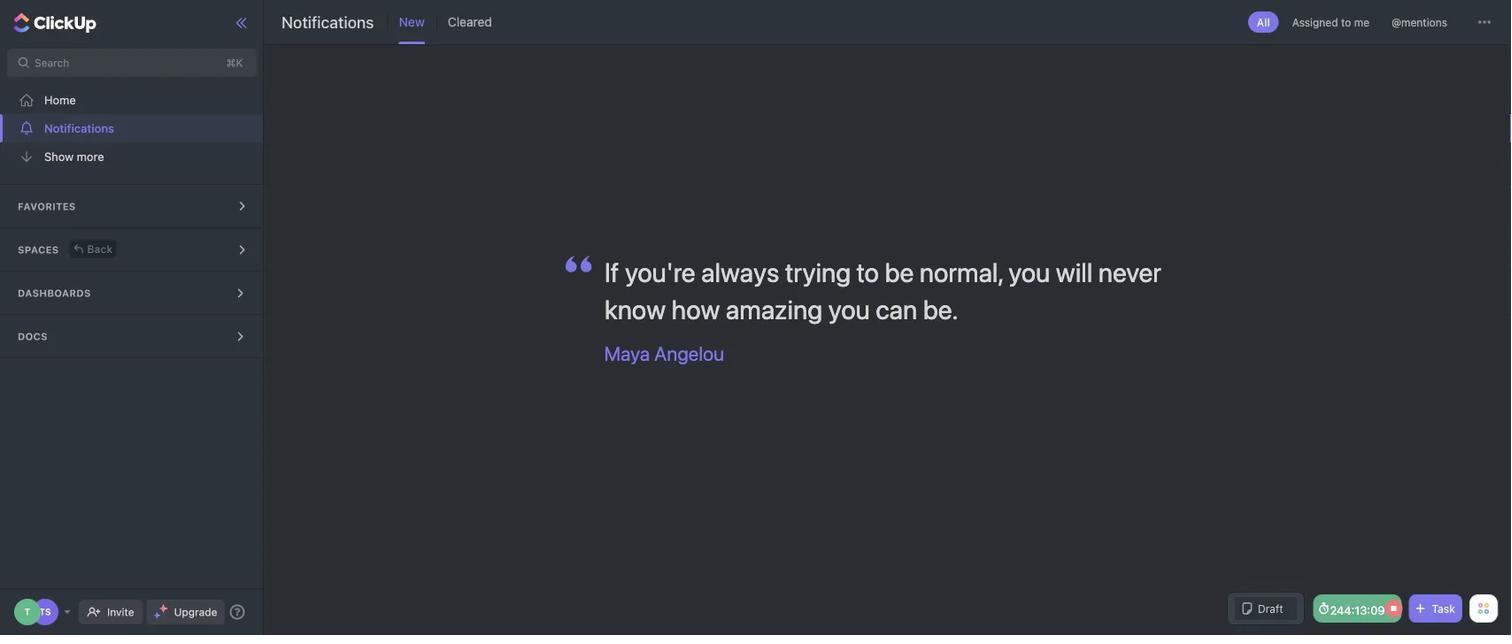 Task type: vqa. For each thing, say whether or not it's contained in the screenshot.
bottommost •
no



Task type: describe. For each thing, give the bounding box(es) containing it.
assigned
[[1292, 16, 1338, 28]]

home link
[[0, 86, 264, 114]]

always
[[701, 256, 779, 288]]

notifications inside notifications link
[[44, 122, 114, 135]]

amazing
[[726, 293, 823, 325]]

show more
[[44, 150, 104, 163]]

back
[[87, 243, 113, 255]]

will
[[1056, 256, 1093, 288]]

sparkle svg 2 image
[[154, 613, 160, 619]]

if you're always trying to be normal, you will never know how amazing you can be.
[[604, 256, 1161, 325]]

0 vertical spatial to
[[1341, 16, 1351, 28]]

upgrade link
[[147, 600, 224, 625]]

favorites button
[[0, 185, 264, 228]]

spaces
[[18, 244, 59, 256]]

0 vertical spatial you
[[1009, 256, 1050, 288]]

0 vertical spatial notifications
[[282, 12, 374, 31]]

maya
[[604, 342, 650, 365]]

sidebar navigation
[[0, 0, 267, 636]]

to inside if you're always trying to be normal, you will never know how amazing you can be.
[[857, 256, 879, 288]]

docs
[[18, 331, 48, 343]]

be
[[885, 256, 914, 288]]

more
[[77, 150, 104, 163]]

angelou
[[654, 342, 724, 365]]

never
[[1099, 256, 1161, 288]]

trying
[[785, 256, 851, 288]]

@mentions
[[1392, 16, 1448, 28]]

invite
[[107, 606, 134, 619]]

task
[[1432, 603, 1455, 615]]

how
[[672, 293, 720, 325]]



Task type: locate. For each thing, give the bounding box(es) containing it.
you're
[[625, 256, 695, 288]]

t
[[25, 607, 30, 618]]

notifications
[[282, 12, 374, 31], [44, 122, 114, 135]]

upgrade
[[174, 606, 217, 619]]

new
[[399, 15, 425, 29]]

1 horizontal spatial you
[[1009, 256, 1050, 288]]

0 horizontal spatial to
[[857, 256, 879, 288]]

all
[[1257, 16, 1270, 28]]

you left will
[[1009, 256, 1050, 288]]

maya angelou
[[604, 342, 724, 365]]

you left can
[[828, 293, 870, 325]]

to left me
[[1341, 16, 1351, 28]]

you
[[1009, 256, 1050, 288], [828, 293, 870, 325]]

normal,
[[920, 256, 1003, 288]]

1 vertical spatial notifications
[[44, 122, 114, 135]]

to left the be
[[857, 256, 879, 288]]

1 horizontal spatial to
[[1341, 16, 1351, 28]]

1 horizontal spatial notifications
[[282, 12, 374, 31]]

dashboards
[[18, 288, 91, 299]]

cleared
[[448, 15, 492, 29]]

be.
[[923, 293, 958, 325]]

1 vertical spatial you
[[828, 293, 870, 325]]

know
[[604, 293, 666, 325]]

to
[[1341, 16, 1351, 28], [857, 256, 879, 288]]

244:13:09
[[1330, 604, 1385, 617]]

⌘k
[[226, 57, 243, 69]]

notifications left the new
[[282, 12, 374, 31]]

assigned to me
[[1292, 16, 1370, 28]]

if
[[604, 256, 619, 288]]

show
[[44, 150, 74, 163]]

back link
[[70, 240, 116, 258]]

sparkle svg 1 image
[[159, 605, 168, 614]]

me
[[1354, 16, 1370, 28]]

1 vertical spatial to
[[857, 256, 879, 288]]

ts
[[39, 607, 51, 618]]

notifications link
[[0, 114, 264, 143]]

favorites
[[18, 201, 76, 212]]

search
[[35, 57, 69, 69]]

can
[[876, 293, 918, 325]]

home
[[44, 93, 76, 107]]

notifications up show more
[[44, 122, 114, 135]]

0 horizontal spatial notifications
[[44, 122, 114, 135]]

0 horizontal spatial you
[[828, 293, 870, 325]]



